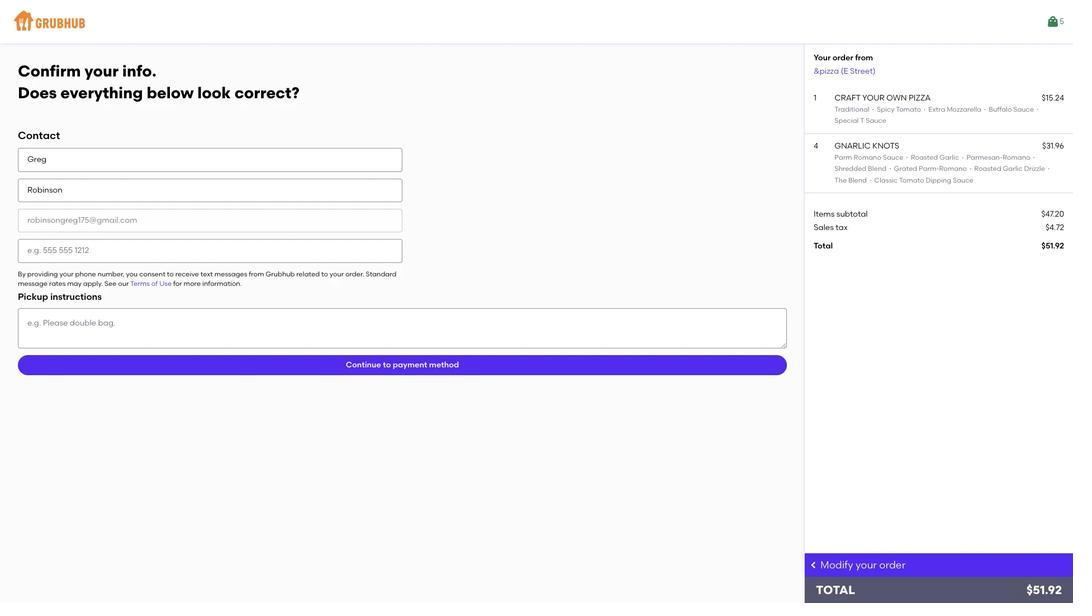 Task type: describe. For each thing, give the bounding box(es) containing it.
∙ down your
[[871, 106, 876, 114]]

continue
[[346, 360, 381, 370]]

&pizza
[[814, 66, 839, 76]]

parm
[[835, 154, 852, 162]]

apply.
[[83, 280, 103, 288]]

own
[[887, 93, 907, 103]]

method
[[429, 360, 459, 370]]

phone
[[75, 270, 96, 278]]

craft your own pizza
[[835, 93, 931, 103]]

0 vertical spatial blend
[[868, 165, 887, 173]]

∙ right buffalo
[[1036, 106, 1040, 114]]

your up may
[[60, 270, 74, 278]]

First name text field
[[18, 148, 403, 172]]

buffalo
[[989, 106, 1012, 114]]

0 vertical spatial total
[[814, 241, 833, 251]]

your
[[863, 93, 885, 103]]

parmesan-
[[967, 154, 1003, 162]]

our
[[118, 280, 129, 288]]

for
[[173, 280, 182, 288]]

gnarlic knots
[[835, 141, 900, 151]]

2 horizontal spatial romano
[[1003, 154, 1031, 162]]

order inside your order from &pizza (e street)
[[833, 53, 854, 63]]

Pickup instructions text field
[[18, 309, 787, 349]]

everything
[[61, 83, 143, 102]]

shredded
[[835, 165, 867, 173]]

∙ up drizzle at the right
[[1032, 154, 1036, 162]]

craft
[[835, 93, 861, 103]]

terms of use for more information.
[[130, 280, 242, 288]]

consent
[[139, 270, 165, 278]]

svg image
[[809, 561, 818, 570]]

5
[[1060, 17, 1064, 26]]

instructions
[[50, 292, 102, 303]]

0 horizontal spatial garlic
[[940, 154, 959, 162]]

modify
[[821, 560, 854, 572]]

info.
[[122, 61, 156, 81]]

∙ up the classic
[[888, 165, 893, 173]]

does
[[18, 83, 57, 102]]

items
[[814, 210, 835, 219]]

order.
[[345, 270, 364, 278]]

sales tax
[[814, 223, 848, 233]]

Last name text field
[[18, 179, 403, 202]]

dipping
[[926, 176, 952, 184]]

related
[[296, 270, 320, 278]]

from inside your order from &pizza (e street)
[[855, 53, 873, 63]]

0 vertical spatial roasted
[[911, 154, 938, 162]]

continue to payment method button
[[18, 356, 787, 376]]

∙ right drizzle at the right
[[1047, 165, 1051, 173]]

Phone telephone field
[[18, 239, 403, 263]]

1 horizontal spatial romano
[[939, 165, 967, 173]]

∙ left the classic
[[869, 176, 873, 184]]

sales
[[814, 223, 834, 233]]

$4.72
[[1046, 223, 1064, 233]]

correct?
[[235, 83, 300, 102]]

below
[[147, 83, 194, 102]]

from inside by providing your phone number, you consent to receive text messages from grubhub related to your order. standard message rates may apply. see our
[[249, 270, 264, 278]]

special
[[835, 117, 859, 125]]

spicy
[[877, 106, 895, 114]]

providing
[[27, 270, 58, 278]]

you
[[126, 270, 138, 278]]

main navigation navigation
[[0, 0, 1073, 44]]

gnarlic
[[835, 141, 871, 151]]

0 horizontal spatial blend
[[849, 176, 867, 184]]

rates
[[49, 280, 66, 288]]

pickup
[[18, 292, 48, 303]]

contact
[[18, 129, 60, 142]]

$31.96 parm romano sauce ∙ roasted garlic ∙ parmesan-romano ∙ shredded blend ∙ grated parm-romano ∙ roasted garlic drizzle ∙ the blend ∙ classic tomato dipping sauce
[[835, 141, 1064, 184]]

1 vertical spatial order
[[880, 560, 906, 572]]

∙ left extra
[[923, 106, 927, 114]]

1
[[814, 93, 817, 103]]



Task type: locate. For each thing, give the bounding box(es) containing it.
your inside 'confirm your info. does everything below look correct?'
[[85, 61, 119, 81]]

street)
[[850, 66, 876, 76]]

total down sales
[[814, 241, 833, 251]]

0 vertical spatial tomato
[[896, 106, 921, 114]]

to inside button
[[383, 360, 391, 370]]

grubhub
[[266, 270, 295, 278]]

pickup instructions
[[18, 292, 102, 303]]

subtotal
[[837, 210, 868, 219]]

tax
[[836, 223, 848, 233]]

your left 'order.'
[[330, 270, 344, 278]]

total down modify
[[816, 584, 855, 598]]

roasted up parm-
[[911, 154, 938, 162]]

order right modify
[[880, 560, 906, 572]]

total
[[814, 241, 833, 251], [816, 584, 855, 598]]

tomato down grated
[[899, 176, 924, 184]]

garlic
[[940, 154, 959, 162], [1003, 165, 1023, 173]]

terms of use link
[[130, 280, 172, 288]]

t
[[860, 117, 864, 125]]

1 vertical spatial blend
[[849, 176, 867, 184]]

your
[[85, 61, 119, 81], [60, 270, 74, 278], [330, 270, 344, 278], [856, 560, 877, 572]]

receive
[[175, 270, 199, 278]]

Email email field
[[18, 209, 403, 233]]

from up street)
[[855, 53, 873, 63]]

blend
[[868, 165, 887, 173], [849, 176, 867, 184]]

confirm your info. does everything below look correct?
[[18, 61, 300, 102]]

extra
[[929, 106, 945, 114]]

blend up the classic
[[868, 165, 887, 173]]

knots
[[873, 141, 900, 151]]

sauce right buffalo
[[1014, 106, 1034, 114]]

1 vertical spatial total
[[816, 584, 855, 598]]

garlic up dipping
[[940, 154, 959, 162]]

items subtotal
[[814, 210, 868, 219]]

order
[[833, 53, 854, 63], [880, 560, 906, 572]]

continue to payment method
[[346, 360, 459, 370]]

look
[[197, 83, 231, 102]]

$15.24 traditional ∙ spicy tomato ∙ extra mozzarella ∙ buffalo sauce ∙ special t sauce
[[835, 93, 1064, 125]]

1 vertical spatial tomato
[[899, 176, 924, 184]]

∙ down parmesan-
[[969, 165, 973, 173]]

1 horizontal spatial from
[[855, 53, 873, 63]]

drizzle
[[1024, 165, 1045, 173]]

roasted down parmesan-
[[975, 165, 1002, 173]]

of
[[151, 280, 158, 288]]

text
[[201, 270, 213, 278]]

information.
[[202, 280, 242, 288]]

mozzarella
[[947, 106, 982, 114]]

∙ left parmesan-
[[961, 154, 965, 162]]

1 vertical spatial roasted
[[975, 165, 1002, 173]]

0 horizontal spatial roasted
[[911, 154, 938, 162]]

2 horizontal spatial to
[[383, 360, 391, 370]]

roasted
[[911, 154, 938, 162], [975, 165, 1002, 173]]

tomato
[[896, 106, 921, 114], [899, 176, 924, 184]]

order up (e
[[833, 53, 854, 63]]

romano down gnarlic knots
[[854, 154, 882, 162]]

see
[[104, 280, 116, 288]]

to left payment at bottom left
[[383, 360, 391, 370]]

the
[[835, 176, 847, 184]]

terms
[[130, 280, 150, 288]]

sauce right dipping
[[953, 176, 974, 184]]

to
[[167, 270, 174, 278], [321, 270, 328, 278], [383, 360, 391, 370]]

your
[[814, 53, 831, 63]]

your up everything
[[85, 61, 119, 81]]

pizza
[[909, 93, 931, 103]]

standard
[[366, 270, 397, 278]]

tomato inside $31.96 parm romano sauce ∙ roasted garlic ∙ parmesan-romano ∙ shredded blend ∙ grated parm-romano ∙ roasted garlic drizzle ∙ the blend ∙ classic tomato dipping sauce
[[899, 176, 924, 184]]

your right modify
[[856, 560, 877, 572]]

grated
[[894, 165, 917, 173]]

by providing your phone number, you consent to receive text messages from grubhub related to your order. standard message rates may apply. see our
[[18, 270, 397, 288]]

message
[[18, 280, 47, 288]]

$47.20
[[1042, 210, 1064, 219]]

∙ left buffalo
[[983, 106, 987, 114]]

0 vertical spatial from
[[855, 53, 873, 63]]

classic
[[875, 176, 898, 184]]

0 horizontal spatial order
[[833, 53, 854, 63]]

0 vertical spatial garlic
[[940, 154, 959, 162]]

1 horizontal spatial order
[[880, 560, 906, 572]]

blend down shredded at the right top of page
[[849, 176, 867, 184]]

from
[[855, 53, 873, 63], [249, 270, 264, 278]]

confirm
[[18, 61, 81, 81]]

0 horizontal spatial to
[[167, 270, 174, 278]]

1 vertical spatial garlic
[[1003, 165, 1023, 173]]

&pizza (e street) link
[[814, 66, 876, 76]]

1 horizontal spatial to
[[321, 270, 328, 278]]

to right related
[[321, 270, 328, 278]]

0 horizontal spatial from
[[249, 270, 264, 278]]

by
[[18, 270, 26, 278]]

tomato inside $15.24 traditional ∙ spicy tomato ∙ extra mozzarella ∙ buffalo sauce ∙ special t sauce
[[896, 106, 921, 114]]

∙
[[871, 106, 876, 114], [923, 106, 927, 114], [983, 106, 987, 114], [1036, 106, 1040, 114], [905, 154, 909, 162], [961, 154, 965, 162], [1032, 154, 1036, 162], [888, 165, 893, 173], [969, 165, 973, 173], [1047, 165, 1051, 173], [869, 176, 873, 184]]

$31.96
[[1042, 141, 1064, 151]]

parm-
[[919, 165, 939, 173]]

your order from &pizza (e street)
[[814, 53, 876, 76]]

sauce
[[1014, 106, 1034, 114], [866, 117, 887, 125], [883, 154, 904, 162], [953, 176, 974, 184]]

(e
[[841, 66, 848, 76]]

to up the use
[[167, 270, 174, 278]]

tomato down pizza
[[896, 106, 921, 114]]

1 horizontal spatial blend
[[868, 165, 887, 173]]

use
[[159, 280, 172, 288]]

traditional
[[835, 106, 870, 114]]

5 button
[[1046, 12, 1064, 32]]

romano up dipping
[[939, 165, 967, 173]]

0 vertical spatial order
[[833, 53, 854, 63]]

0 vertical spatial $51.92
[[1042, 241, 1064, 251]]

may
[[67, 280, 82, 288]]

1 horizontal spatial garlic
[[1003, 165, 1023, 173]]

$51.92
[[1042, 241, 1064, 251], [1027, 584, 1062, 598]]

payment
[[393, 360, 427, 370]]

romano
[[854, 154, 882, 162], [1003, 154, 1031, 162], [939, 165, 967, 173]]

romano up drizzle at the right
[[1003, 154, 1031, 162]]

1 vertical spatial from
[[249, 270, 264, 278]]

$15.24
[[1042, 93, 1064, 103]]

messages
[[215, 270, 247, 278]]

sauce down knots
[[883, 154, 904, 162]]

4
[[814, 141, 818, 151]]

garlic left drizzle at the right
[[1003, 165, 1023, 173]]

modify your order
[[821, 560, 906, 572]]

more
[[184, 280, 201, 288]]

number,
[[98, 270, 124, 278]]

1 horizontal spatial roasted
[[975, 165, 1002, 173]]

0 horizontal spatial romano
[[854, 154, 882, 162]]

sauce right 't'
[[866, 117, 887, 125]]

from left grubhub
[[249, 270, 264, 278]]

1 vertical spatial $51.92
[[1027, 584, 1062, 598]]

∙ up grated
[[905, 154, 909, 162]]



Task type: vqa. For each thing, say whether or not it's contained in the screenshot.
Own
yes



